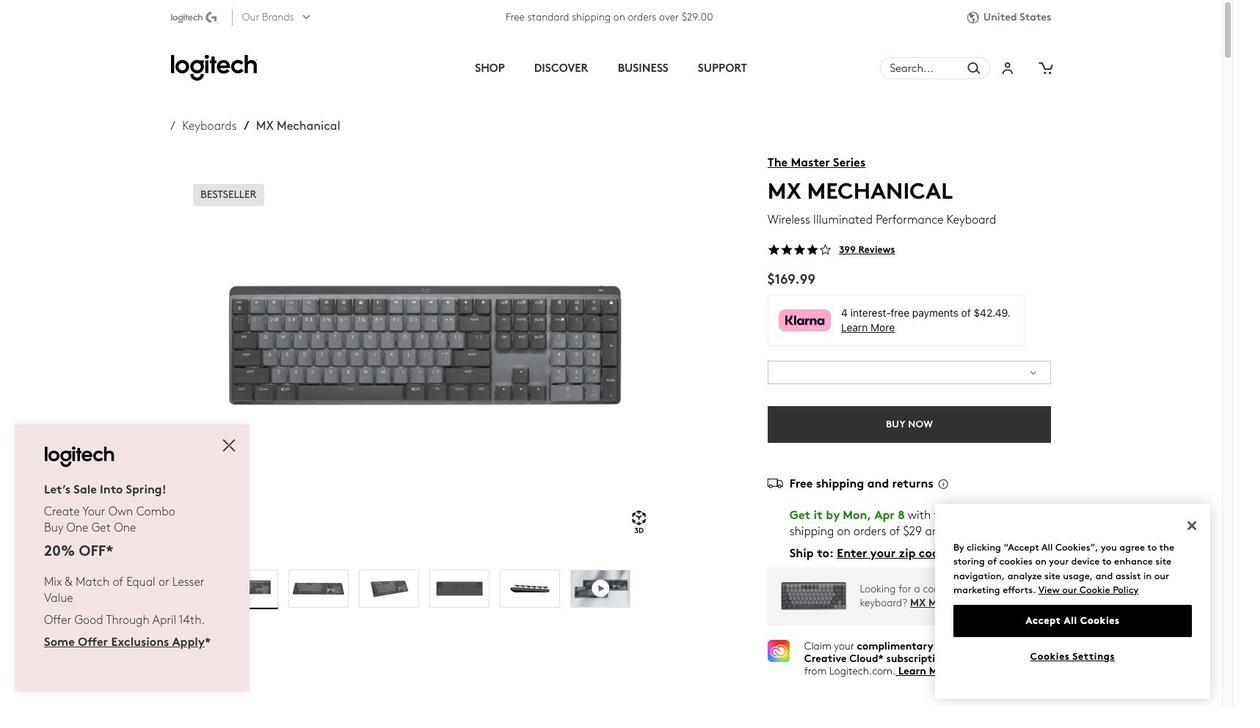 Task type: vqa. For each thing, say whether or not it's contained in the screenshot.
top "MX Mechanical View 1" image
yes



Task type: locate. For each thing, give the bounding box(es) containing it.
mx mechanical view 6 image
[[571, 571, 630, 608]]

2 none radio from the left
[[359, 570, 419, 608]]

gallery option group
[[171, 554, 678, 613]]

1 none radio from the left
[[289, 570, 349, 608]]

2 star image from the left
[[806, 244, 819, 257]]

hero logo image
[[171, 55, 257, 81]]

none radio mx mechanical view 6
[[571, 570, 631, 608]]

none radio left the mx mechanical view 3 radio
[[289, 570, 349, 608]]

0 horizontal spatial star image
[[781, 244, 793, 257]]

site notification dialog
[[15, 425, 250, 692]]

1 horizontal spatial star image
[[793, 244, 806, 257]]

0 horizontal spatial star image
[[768, 244, 781, 257]]

None radio
[[289, 570, 349, 608], [359, 570, 419, 608], [500, 570, 560, 608], [571, 570, 631, 608]]

mx mechanical mini thumbnail image image
[[768, 574, 860, 620]]

none radio right "mx mechanical view 5" image
[[571, 570, 631, 608]]

tab list
[[368, 35, 854, 101]]

1 star image from the left
[[781, 244, 793, 257]]

1 horizontal spatial star image
[[806, 244, 819, 257]]

tab list inside the logitech region
[[368, 35, 854, 101]]

None radio
[[218, 570, 278, 608], [430, 570, 490, 608], [218, 570, 278, 608]]

4 none radio from the left
[[571, 570, 631, 608]]

none radio right mx mechanical view 4 option
[[500, 570, 560, 608]]

3 none radio from the left
[[500, 570, 560, 608]]

none radio "mx mechanical view 5"
[[500, 570, 560, 608]]

none radio the mx mechanical view 3
[[359, 570, 419, 608]]

none radio left mx mechanical view 4 image
[[359, 570, 419, 608]]

star image
[[781, 244, 793, 257], [806, 244, 819, 257]]

star image
[[768, 244, 781, 257], [793, 244, 806, 257]]

none radio mx mechanical view 2
[[289, 570, 349, 608]]

2 world image
[[967, 11, 983, 24]]

0 vertical spatial mx mechanical view 1 image
[[171, 168, 679, 549]]

mx mechanical view 1 image
[[171, 168, 679, 549], [219, 571, 278, 608]]



Task type: describe. For each thing, give the bounding box(es) containing it.
logitech g image
[[171, 12, 219, 23]]

none radio mx mechanical view 4
[[430, 570, 490, 608]]

mx mechanical view 3 image
[[360, 571, 419, 608]]

mx mechanical view 4 image
[[430, 571, 489, 608]]

logitech region
[[0, 0, 1222, 707]]

breadcrumb navigation menu element
[[171, 119, 678, 133]]

mx mechanical view 2 image
[[289, 571, 348, 608]]

shipping info image
[[934, 474, 956, 494]]

1 star image from the left
[[768, 244, 781, 257]]

2 star image from the left
[[793, 244, 806, 257]]

1 vertical spatial mx mechanical view 1 image
[[219, 571, 278, 608]]

empty star image
[[819, 244, 832, 257]]

complimentary membership to adobe creative cloud image
[[768, 640, 790, 662]]

mx mechanical view 5 image
[[501, 571, 560, 608]]



